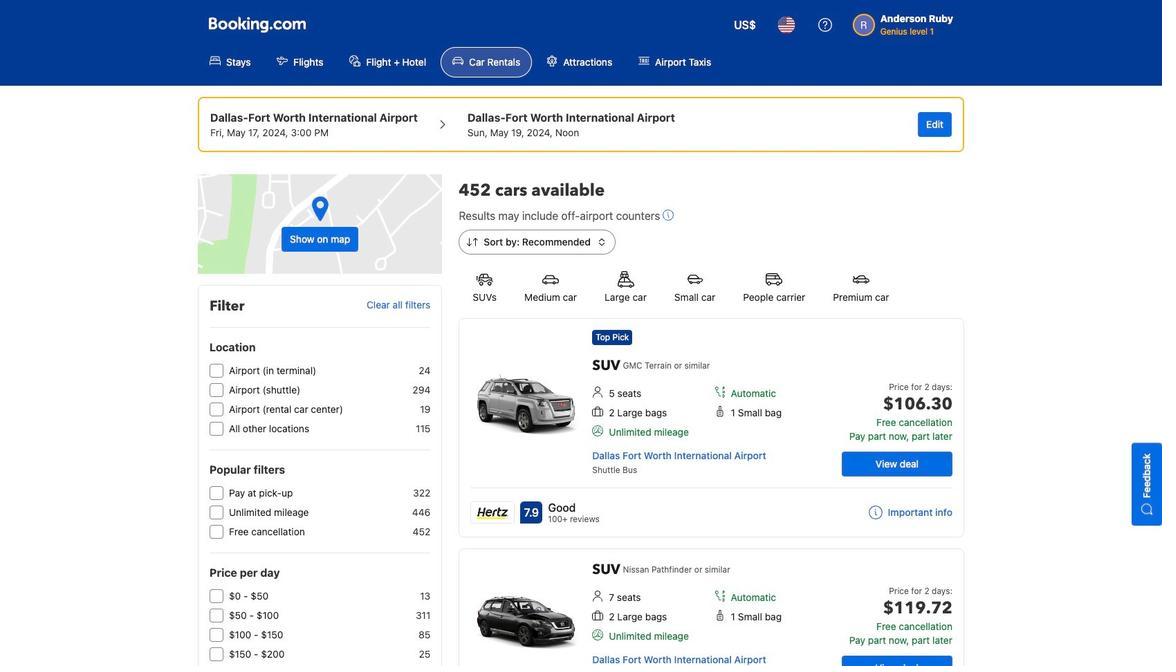 Task type: locate. For each thing, give the bounding box(es) containing it.
product card group
[[459, 318, 965, 538], [459, 549, 965, 666]]

0 vertical spatial product card group
[[459, 318, 965, 538]]

pick-up location element
[[210, 109, 418, 126]]

2 product card group from the top
[[459, 549, 965, 666]]

pick-up date element
[[210, 126, 418, 140]]

group
[[210, 109, 418, 140], [468, 109, 675, 140]]

drop-off location element
[[468, 109, 675, 126]]

1 vertical spatial product card group
[[459, 549, 965, 666]]

0 horizontal spatial group
[[210, 109, 418, 140]]

drop-off date element
[[468, 126, 675, 140]]

1 horizontal spatial group
[[468, 109, 675, 140]]



Task type: describe. For each thing, give the bounding box(es) containing it.
search summary element
[[198, 97, 965, 152]]

if you choose one, you'll need to make your own way there - but prices can be a lot lower. image
[[663, 210, 674, 221]]

2 group from the left
[[468, 109, 675, 140]]

if you choose one, you'll need to make your own way there - but prices can be a lot lower. image
[[663, 210, 674, 221]]

supplied by hertz image
[[471, 502, 514, 523]]

skip to main content element
[[0, 0, 1162, 86]]

1 product card group from the top
[[459, 318, 965, 538]]

1 group from the left
[[210, 109, 418, 140]]



Task type: vqa. For each thing, say whether or not it's contained in the screenshot.
bottommost CANCELLATION
no



